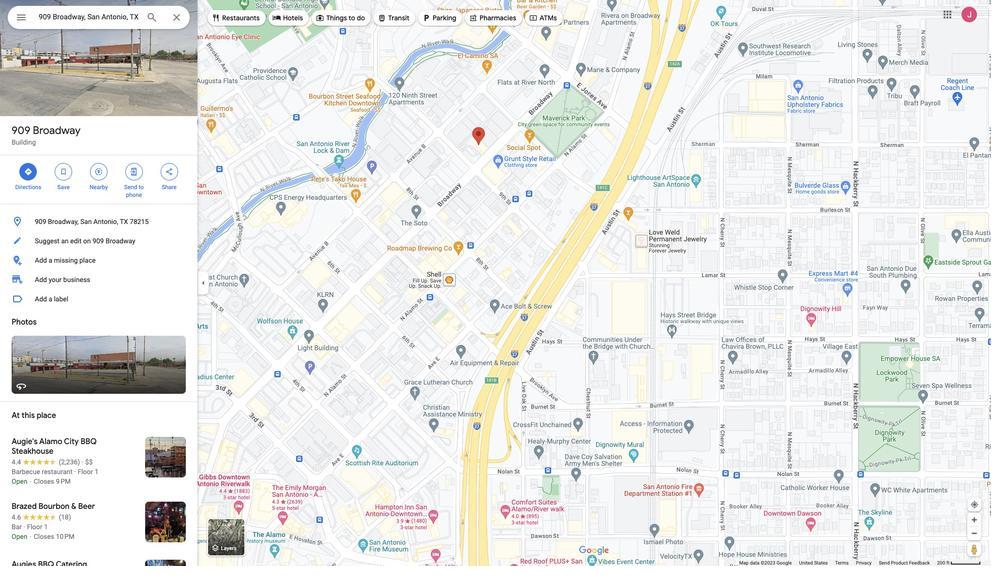 Task type: vqa. For each thing, say whether or not it's contained in the screenshot.


Task type: describe. For each thing, give the bounding box(es) containing it.
add for add a label
[[35, 295, 47, 303]]

· $$
[[82, 459, 93, 466]]

your
[[49, 276, 62, 284]]

 button
[[8, 6, 35, 31]]

google maps element
[[0, 0, 992, 567]]

· inside barbecue restaurant · floor 1 open ⋅ closes 9 pm
[[74, 468, 76, 476]]

terms button
[[836, 560, 849, 567]]

atms
[[540, 14, 557, 22]]

suggest an edit on 909 broadway
[[35, 237, 135, 245]]

open inside bar · floor 1 open ⋅ closes 10 pm
[[12, 533, 27, 541]]

share
[[162, 184, 177, 191]]

4.6
[[12, 514, 21, 522]]


[[130, 167, 138, 177]]

things
[[326, 14, 347, 22]]

floor inside barbecue restaurant · floor 1 open ⋅ closes 9 pm
[[78, 468, 93, 476]]

states
[[815, 561, 828, 566]]

at this place
[[12, 411, 56, 421]]

layers
[[221, 546, 237, 552]]

actions for 909 broadway region
[[0, 155, 198, 204]]

©2023
[[761, 561, 776, 566]]

to inside send to phone
[[139, 184, 144, 191]]

label
[[54, 295, 68, 303]]

1 inside barbecue restaurant · floor 1 open ⋅ closes 9 pm
[[95, 468, 99, 476]]

google
[[777, 561, 792, 566]]

united states
[[800, 561, 828, 566]]

add a missing place
[[35, 257, 96, 264]]

antonio,
[[94, 218, 118, 226]]

product
[[891, 561, 908, 566]]

$$
[[85, 459, 93, 466]]

 pharmacies
[[469, 13, 517, 23]]

business
[[63, 276, 90, 284]]

phone
[[126, 192, 142, 199]]

do
[[357, 14, 365, 22]]

send for send product feedback
[[879, 561, 890, 566]]

edit
[[70, 237, 82, 245]]

building
[[12, 138, 36, 146]]

add for add a missing place
[[35, 257, 47, 264]]

hotels
[[283, 14, 303, 22]]

· inside bar · floor 1 open ⋅ closes 10 pm
[[24, 523, 25, 531]]

&
[[71, 502, 76, 512]]

4.4 stars 2,236 reviews image
[[12, 458, 80, 467]]

 parking
[[422, 13, 457, 23]]


[[59, 167, 68, 177]]

nearby
[[90, 184, 108, 191]]

4.4
[[12, 459, 21, 466]]

send product feedback
[[879, 561, 930, 566]]

closes inside bar · floor 1 open ⋅ closes 10 pm
[[34, 533, 54, 541]]

suggest an edit on 909 broadway button
[[0, 231, 198, 251]]

collapse side panel image
[[198, 278, 209, 289]]

(18)
[[59, 514, 71, 522]]

broadway,
[[48, 218, 79, 226]]

augie's alamo city bbq steakhouse
[[12, 437, 97, 457]]

200
[[938, 561, 946, 566]]


[[272, 13, 281, 23]]

tx
[[120, 218, 128, 226]]

9 pm
[[56, 478, 71, 486]]

steakhouse
[[12, 447, 54, 457]]

200 ft button
[[938, 561, 982, 566]]

909 inside button
[[93, 237, 104, 245]]

 restaurants
[[212, 13, 260, 23]]

broadway inside button
[[106, 237, 135, 245]]

 transit
[[378, 13, 410, 23]]

a for label
[[49, 295, 52, 303]]


[[529, 13, 538, 23]]

bourbon
[[39, 502, 70, 512]]


[[316, 13, 324, 23]]

add your business link
[[0, 270, 198, 290]]

909 broadway, san antonio, tx 78215 button
[[0, 212, 198, 231]]

4.6 stars 18 reviews image
[[12, 513, 71, 522]]

photos
[[12, 318, 37, 327]]

privacy button
[[857, 560, 872, 567]]

directions
[[15, 184, 41, 191]]

parking
[[433, 14, 457, 22]]

send to phone
[[124, 184, 144, 199]]

909 for broadway
[[12, 124, 30, 138]]


[[469, 13, 478, 23]]

beer
[[78, 502, 95, 512]]


[[212, 13, 220, 23]]


[[165, 167, 174, 177]]

brazed
[[12, 502, 37, 512]]

on
[[83, 237, 91, 245]]



Task type: locate. For each thing, give the bounding box(es) containing it.

[[94, 167, 103, 177]]

⋅ inside bar · floor 1 open ⋅ closes 10 pm
[[29, 533, 32, 541]]

⋅ down barbecue
[[29, 478, 32, 486]]

city
[[64, 437, 79, 447]]

(2,236)
[[59, 459, 80, 466]]

pharmacies
[[480, 14, 517, 22]]

a inside add a label button
[[49, 295, 52, 303]]

1 horizontal spatial send
[[879, 561, 890, 566]]

10 pm
[[56, 533, 75, 541]]

broadway inside 909 broadway building
[[33, 124, 81, 138]]

missing
[[54, 257, 78, 264]]

⋅
[[29, 478, 32, 486], [29, 533, 32, 541]]

· left price: moderate 'icon'
[[82, 459, 83, 466]]

open down bar
[[12, 533, 27, 541]]

footer
[[740, 560, 938, 567]]

1 horizontal spatial ·
[[74, 468, 76, 476]]

0 horizontal spatial 909
[[12, 124, 30, 138]]

floor
[[78, 468, 93, 476], [27, 523, 42, 531]]

add a label button
[[0, 290, 198, 309]]

send left product
[[879, 561, 890, 566]]

bar · floor 1 open ⋅ closes 10 pm
[[12, 523, 75, 541]]

1 horizontal spatial floor
[[78, 468, 93, 476]]

1 vertical spatial 909
[[35, 218, 46, 226]]

0 vertical spatial 1
[[95, 468, 99, 476]]

an
[[61, 237, 69, 245]]

1 closes from the top
[[34, 478, 54, 486]]

send
[[124, 184, 137, 191], [879, 561, 890, 566]]

1 horizontal spatial broadway
[[106, 237, 135, 245]]

1 vertical spatial ·
[[74, 468, 76, 476]]

2 vertical spatial ·
[[24, 523, 25, 531]]

909 up suggest
[[35, 218, 46, 226]]

1 inside bar · floor 1 open ⋅ closes 10 pm
[[44, 523, 48, 531]]

909 right on
[[93, 237, 104, 245]]

1 vertical spatial ⋅
[[29, 533, 32, 541]]

0 vertical spatial add
[[35, 257, 47, 264]]


[[378, 13, 387, 23]]

 search field
[[8, 6, 190, 31]]

909 broadway, san antonio, tx 78215
[[35, 218, 149, 226]]

closes down restaurant
[[34, 478, 54, 486]]

1 open from the top
[[12, 478, 27, 486]]

None field
[[39, 11, 138, 23]]

a left label
[[49, 295, 52, 303]]

add down suggest
[[35, 257, 47, 264]]

add
[[35, 257, 47, 264], [35, 276, 47, 284], [35, 295, 47, 303]]

closes
[[34, 478, 54, 486], [34, 533, 54, 541]]

0 vertical spatial closes
[[34, 478, 54, 486]]

0 horizontal spatial 1
[[44, 523, 48, 531]]

brazed bourbon & beer
[[12, 502, 95, 512]]

0 vertical spatial open
[[12, 478, 27, 486]]


[[15, 11, 27, 24]]

1 vertical spatial add
[[35, 276, 47, 284]]

footer containing map data ©2023 google
[[740, 560, 938, 567]]

909 inside 909 broadway building
[[12, 124, 30, 138]]

0 horizontal spatial ·
[[24, 523, 25, 531]]

 hotels
[[272, 13, 303, 23]]

feedback
[[910, 561, 930, 566]]

bbq
[[81, 437, 97, 447]]

to inside  things to do
[[349, 14, 355, 22]]

3 add from the top
[[35, 295, 47, 303]]

909 broadway building
[[12, 124, 81, 146]]

1 horizontal spatial place
[[79, 257, 96, 264]]

·
[[82, 459, 83, 466], [74, 468, 76, 476], [24, 523, 25, 531]]

broadway up building
[[33, 124, 81, 138]]

place inside add a missing place button
[[79, 257, 96, 264]]

2 ⋅ from the top
[[29, 533, 32, 541]]

1 horizontal spatial to
[[349, 14, 355, 22]]

floor down 4.6 stars 18 reviews image
[[27, 523, 42, 531]]

2 closes from the top
[[34, 533, 54, 541]]

1 vertical spatial place
[[37, 411, 56, 421]]

1 add from the top
[[35, 257, 47, 264]]

add a label
[[35, 295, 68, 303]]

2 vertical spatial 909
[[93, 237, 104, 245]]

open
[[12, 478, 27, 486], [12, 533, 27, 541]]

add your business
[[35, 276, 90, 284]]

a inside add a missing place button
[[49, 257, 52, 264]]

1 vertical spatial to
[[139, 184, 144, 191]]

transit
[[388, 14, 410, 22]]

909
[[12, 124, 30, 138], [35, 218, 46, 226], [93, 237, 104, 245]]

78215
[[130, 218, 149, 226]]

0 horizontal spatial floor
[[27, 523, 42, 531]]

show street view coverage image
[[968, 542, 982, 557]]

restaurant
[[42, 468, 73, 476]]

open down barbecue
[[12, 478, 27, 486]]

909 Broadway, San Antonio, TX 78215 field
[[8, 6, 190, 29]]

add for add your business
[[35, 276, 47, 284]]

2 open from the top
[[12, 533, 27, 541]]

united states button
[[800, 560, 828, 567]]

send inside send to phone
[[124, 184, 137, 191]]

2 horizontal spatial ·
[[82, 459, 83, 466]]

to
[[349, 14, 355, 22], [139, 184, 144, 191]]


[[422, 13, 431, 23]]

⋅ inside barbecue restaurant · floor 1 open ⋅ closes 9 pm
[[29, 478, 32, 486]]

2 add from the top
[[35, 276, 47, 284]]

a
[[49, 257, 52, 264], [49, 295, 52, 303]]

closes down 4.6 stars 18 reviews image
[[34, 533, 54, 541]]

send inside button
[[879, 561, 890, 566]]

a for missing
[[49, 257, 52, 264]]

1 vertical spatial closes
[[34, 533, 54, 541]]

terms
[[836, 561, 849, 566]]

⋅ down 4.6 stars 18 reviews image
[[29, 533, 32, 541]]

909 for broadway,
[[35, 218, 46, 226]]

closes inside barbecue restaurant · floor 1 open ⋅ closes 9 pm
[[34, 478, 54, 486]]

floor inside bar · floor 1 open ⋅ closes 10 pm
[[27, 523, 42, 531]]

1 ⋅ from the top
[[29, 478, 32, 486]]

bar
[[12, 523, 22, 531]]

privacy
[[857, 561, 872, 566]]

add left label
[[35, 295, 47, 303]]

save
[[57, 184, 70, 191]]

0 vertical spatial a
[[49, 257, 52, 264]]

2 horizontal spatial 909
[[93, 237, 104, 245]]

send for send to phone
[[124, 184, 137, 191]]

floor down · $$
[[78, 468, 93, 476]]

1 down 4.6 stars 18 reviews image
[[44, 523, 48, 531]]

send up phone
[[124, 184, 137, 191]]

909 inside button
[[35, 218, 46, 226]]

zoom in image
[[971, 517, 979, 524]]

1 vertical spatial broadway
[[106, 237, 135, 245]]

send product feedback button
[[879, 560, 930, 567]]

0 vertical spatial ·
[[82, 459, 83, 466]]

a left missing on the left top of the page
[[49, 257, 52, 264]]

· down (2,236)
[[74, 468, 76, 476]]


[[24, 167, 33, 177]]

to left do
[[349, 14, 355, 22]]

0 vertical spatial 909
[[12, 124, 30, 138]]

price: moderate image
[[85, 459, 93, 466]]

909 up building
[[12, 124, 30, 138]]

map
[[740, 561, 749, 566]]

data
[[750, 561, 760, 566]]

san
[[80, 218, 92, 226]]

suggest
[[35, 237, 60, 245]]

at
[[12, 411, 20, 421]]

0 vertical spatial place
[[79, 257, 96, 264]]

2 vertical spatial add
[[35, 295, 47, 303]]

footer inside "google maps" element
[[740, 560, 938, 567]]

0 horizontal spatial to
[[139, 184, 144, 191]]

ft
[[947, 561, 950, 566]]

1 vertical spatial send
[[879, 561, 890, 566]]

0 horizontal spatial broadway
[[33, 124, 81, 138]]

map data ©2023 google
[[740, 561, 792, 566]]

broadway down tx
[[106, 237, 135, 245]]

0 vertical spatial to
[[349, 14, 355, 22]]

1 horizontal spatial 1
[[95, 468, 99, 476]]

· right bar
[[24, 523, 25, 531]]

place down on
[[79, 257, 96, 264]]

this
[[22, 411, 35, 421]]

0 vertical spatial floor
[[78, 468, 93, 476]]

 atms
[[529, 13, 557, 23]]

to up phone
[[139, 184, 144, 191]]

1 vertical spatial floor
[[27, 523, 42, 531]]

restaurants
[[222, 14, 260, 22]]

 things to do
[[316, 13, 365, 23]]

1 down the bbq
[[95, 468, 99, 476]]

place right this
[[37, 411, 56, 421]]

show your location image
[[971, 501, 980, 509]]

1 a from the top
[[49, 257, 52, 264]]

open inside barbecue restaurant · floor 1 open ⋅ closes 9 pm
[[12, 478, 27, 486]]

add a missing place button
[[0, 251, 198, 270]]

2 a from the top
[[49, 295, 52, 303]]

1 vertical spatial open
[[12, 533, 27, 541]]

place
[[79, 257, 96, 264], [37, 411, 56, 421]]

united
[[800, 561, 813, 566]]

0 vertical spatial broadway
[[33, 124, 81, 138]]

1 vertical spatial a
[[49, 295, 52, 303]]

0 vertical spatial ⋅
[[29, 478, 32, 486]]

add left your
[[35, 276, 47, 284]]

1 vertical spatial 1
[[44, 523, 48, 531]]

0 horizontal spatial send
[[124, 184, 137, 191]]

alamo
[[39, 437, 62, 447]]

none field inside 909 broadway, san antonio, tx 78215 field
[[39, 11, 138, 23]]

0 vertical spatial send
[[124, 184, 137, 191]]

1 horizontal spatial 909
[[35, 218, 46, 226]]

augie's
[[12, 437, 38, 447]]

google account: james peterson  
(james.peterson1902@gmail.com) image
[[962, 7, 978, 22]]

0 horizontal spatial place
[[37, 411, 56, 421]]

909 broadway main content
[[0, 0, 198, 567]]

zoom out image
[[971, 530, 979, 537]]

barbecue
[[12, 468, 40, 476]]



